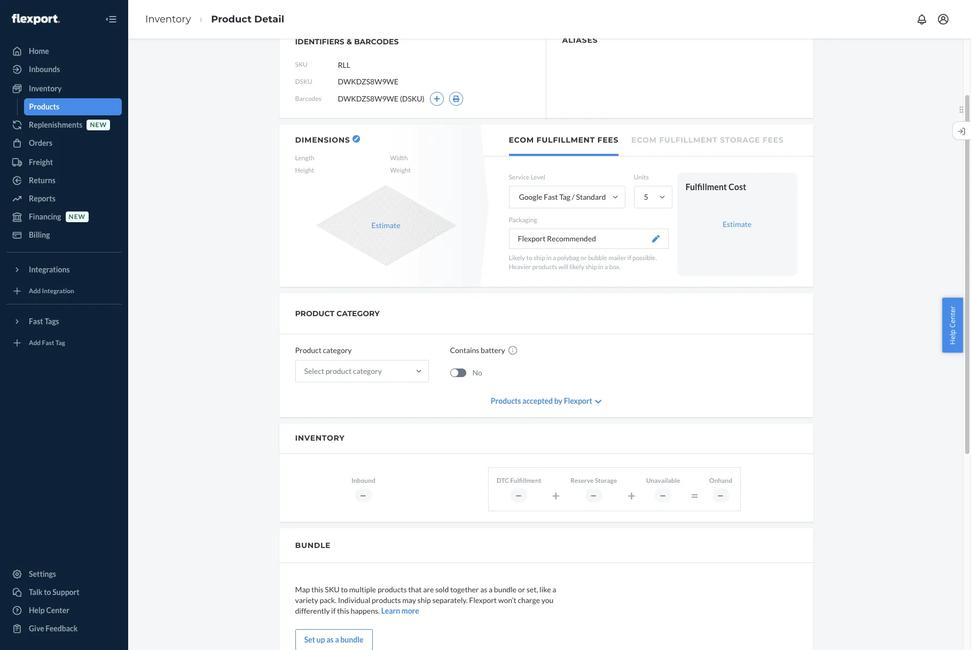 Task type: locate. For each thing, give the bounding box(es) containing it.
or
[[581, 254, 587, 262], [518, 585, 525, 594]]

units
[[634, 173, 649, 181]]

flexport right by
[[564, 397, 593, 406]]

1 vertical spatial bundle
[[341, 635, 364, 644]]

add for add integration
[[29, 287, 41, 295]]

ecom inside 'ecom fulfillment storage fees' tab
[[632, 135, 657, 145]]

0 horizontal spatial sku
[[295, 61, 308, 69]]

flexport down packaging
[[518, 234, 546, 243]]

close navigation image
[[105, 13, 118, 26]]

billing link
[[6, 227, 122, 244]]

tab list
[[483, 125, 814, 157]]

1 vertical spatial dwkdzs8w9we
[[338, 94, 399, 103]]

products link
[[24, 98, 122, 115]]

fast inside dropdown button
[[29, 317, 43, 326]]

ecom inside tab
[[509, 135, 534, 145]]

add left integration
[[29, 287, 41, 295]]

ecom fulfillment fees
[[509, 135, 619, 145]]

inbound
[[352, 476, 376, 485]]

print image
[[452, 96, 460, 102]]

1 horizontal spatial as
[[480, 585, 488, 594]]

1 horizontal spatial ship
[[534, 254, 545, 262]]

fast
[[544, 192, 558, 202], [29, 317, 43, 326], [42, 339, 54, 347]]

product up select
[[295, 346, 322, 355]]

0 vertical spatial new
[[90, 121, 107, 129]]

category right "product"
[[353, 367, 382, 376]]

product
[[211, 13, 252, 25], [295, 346, 322, 355]]

storage
[[720, 135, 761, 145], [595, 476, 617, 485]]

inventory link inside 'breadcrumbs' navigation
[[145, 13, 191, 25]]

products up may
[[378, 585, 407, 594]]

breadcrumbs navigation
[[137, 4, 293, 35]]

1 horizontal spatial inventory
[[145, 13, 191, 25]]

1 vertical spatial ship
[[586, 263, 597, 271]]

heavier
[[509, 263, 531, 271]]

settings
[[29, 570, 56, 579]]

1 horizontal spatial center
[[948, 306, 958, 328]]

ship down bubble
[[586, 263, 597, 271]]

estimate for estimate button
[[372, 221, 401, 230]]

― down dtc fulfillment
[[516, 492, 523, 500]]

products left accepted
[[491, 397, 521, 406]]

2 vertical spatial products
[[372, 596, 401, 605]]

estimate link
[[723, 220, 752, 229]]

0 horizontal spatial +
[[552, 487, 560, 504]]

sku inside map this sku to multiple products that are sold together as a bundle or set, like a variety pack. individual products may ship separately. flexport won't charge you differently if this happens.
[[325, 585, 340, 594]]

0 vertical spatial center
[[948, 306, 958, 328]]

inventory
[[145, 13, 191, 25], [29, 84, 62, 93], [295, 434, 345, 443]]

1 vertical spatial or
[[518, 585, 525, 594]]

as right up
[[327, 635, 334, 644]]

0 vertical spatial bundle
[[494, 585, 517, 594]]

new down products link at the top left
[[90, 121, 107, 129]]

0 horizontal spatial or
[[518, 585, 525, 594]]

2 vertical spatial fast
[[42, 339, 54, 347]]

to inside "button"
[[44, 588, 51, 597]]

― for reserve storage
[[591, 492, 597, 500]]

plus image
[[434, 96, 440, 102]]

ship right likely
[[534, 254, 545, 262]]

1 add from the top
[[29, 287, 41, 295]]

0 vertical spatial product
[[211, 13, 252, 25]]

0 vertical spatial dwkdzs8w9we
[[338, 77, 399, 86]]

orders
[[29, 138, 52, 147]]

bundle
[[494, 585, 517, 594], [341, 635, 364, 644]]

1 vertical spatial inventory
[[29, 84, 62, 93]]

product category
[[295, 309, 380, 319]]

give feedback button
[[6, 620, 122, 638]]

1 horizontal spatial tag
[[560, 192, 571, 202]]

learn
[[381, 606, 400, 616]]

1 vertical spatial as
[[327, 635, 334, 644]]

1 horizontal spatial if
[[628, 254, 632, 262]]

that
[[408, 585, 422, 594]]

0 vertical spatial help
[[948, 329, 958, 345]]

0 horizontal spatial ecom
[[509, 135, 534, 145]]

fees
[[598, 135, 619, 145], [763, 135, 784, 145]]

to right likely
[[527, 254, 533, 262]]

in left polybag
[[547, 254, 552, 262]]

0 vertical spatial inventory link
[[145, 13, 191, 25]]

flexport inside 'button'
[[518, 234, 546, 243]]

bundle inside button
[[341, 635, 364, 644]]

0 horizontal spatial products
[[29, 102, 59, 111]]

― down onhand
[[718, 492, 725, 500]]

1 vertical spatial product
[[295, 346, 322, 355]]

together
[[450, 585, 479, 594]]

tags
[[45, 317, 59, 326]]

reports link
[[6, 190, 122, 207]]

1 vertical spatial if
[[331, 606, 336, 616]]

like
[[540, 585, 551, 594]]

as
[[480, 585, 488, 594], [327, 635, 334, 644]]

google
[[519, 192, 543, 202]]

products
[[532, 263, 557, 271], [378, 585, 407, 594], [372, 596, 401, 605]]

1 horizontal spatial estimate
[[723, 220, 752, 229]]

home
[[29, 46, 49, 56]]

0 vertical spatial add
[[29, 287, 41, 295]]

2 vertical spatial inventory
[[295, 434, 345, 443]]

estimate
[[723, 220, 752, 229], [372, 221, 401, 230]]

no
[[473, 368, 482, 377]]

2 ecom from the left
[[632, 135, 657, 145]]

2 horizontal spatial flexport
[[564, 397, 593, 406]]

dsku
[[295, 78, 313, 86]]

1 horizontal spatial storage
[[720, 135, 761, 145]]

to right talk
[[44, 588, 51, 597]]

to inside likely to ship in a polybag or bubble mailer if possible. heavier products will likely ship in a box.
[[527, 254, 533, 262]]

0 vertical spatial flexport
[[518, 234, 546, 243]]

as inside map this sku to multiple products that are sold together as a bundle or set, like a variety pack. individual products may ship separately. flexport won't charge you differently if this happens.
[[480, 585, 488, 594]]

help center link
[[6, 602, 122, 619]]

1 horizontal spatial in
[[599, 263, 604, 271]]

1 horizontal spatial products
[[491, 397, 521, 406]]

in down bubble
[[599, 263, 604, 271]]

1 horizontal spatial sku
[[325, 585, 340, 594]]

1 vertical spatial products
[[491, 397, 521, 406]]

0 horizontal spatial help
[[29, 606, 45, 615]]

2 ― from the left
[[516, 492, 523, 500]]

1 horizontal spatial help center
[[948, 306, 958, 345]]

1 horizontal spatial new
[[90, 121, 107, 129]]

0 horizontal spatial this
[[311, 585, 324, 594]]

0 vertical spatial inventory
[[145, 13, 191, 25]]

1 ― from the left
[[360, 492, 367, 500]]

category up "product"
[[323, 346, 352, 355]]

1 vertical spatial help center
[[29, 606, 69, 615]]

1 horizontal spatial help
[[948, 329, 958, 345]]

mailer
[[609, 254, 627, 262]]

to up individual
[[341, 585, 348, 594]]

fast right google
[[544, 192, 558, 202]]

multiple
[[349, 585, 376, 594]]

― for unavailable
[[660, 492, 667, 500]]

storage right the reserve
[[595, 476, 617, 485]]

― down the inbound at the bottom of the page
[[360, 492, 367, 500]]

battery
[[481, 346, 505, 355]]

1 vertical spatial center
[[46, 606, 69, 615]]

3 ― from the left
[[591, 492, 597, 500]]

sku
[[295, 61, 308, 69], [325, 585, 340, 594]]

0 vertical spatial products
[[29, 102, 59, 111]]

0 horizontal spatial bundle
[[341, 635, 364, 644]]

0 horizontal spatial in
[[547, 254, 552, 262]]

dwkdzs8w9we up pencil alt image
[[338, 94, 399, 103]]

1 horizontal spatial or
[[581, 254, 587, 262]]

dtc fulfillment
[[497, 476, 542, 485]]

0 horizontal spatial storage
[[595, 476, 617, 485]]

give feedback
[[29, 624, 78, 633]]

0 horizontal spatial inventory
[[29, 84, 62, 93]]

to for ship
[[527, 254, 533, 262]]

0 horizontal spatial tag
[[55, 339, 65, 347]]

― down unavailable at the right
[[660, 492, 667, 500]]

fast for google
[[544, 192, 558, 202]]

or up likely
[[581, 254, 587, 262]]

1 ecom from the left
[[509, 135, 534, 145]]

fast down "tags"
[[42, 339, 54, 347]]

1 vertical spatial new
[[69, 213, 86, 221]]

products for products
[[29, 102, 59, 111]]

product category
[[295, 346, 352, 355]]

ecom up units
[[632, 135, 657, 145]]

1 horizontal spatial ecom
[[632, 135, 657, 145]]

0 horizontal spatial ship
[[418, 596, 431, 605]]

2 horizontal spatial to
[[527, 254, 533, 262]]

inventory inside 'breadcrumbs' navigation
[[145, 13, 191, 25]]

2 horizontal spatial inventory
[[295, 434, 345, 443]]

0 horizontal spatial flexport
[[469, 596, 497, 605]]

―
[[360, 492, 367, 500], [516, 492, 523, 500], [591, 492, 597, 500], [660, 492, 667, 500], [718, 492, 725, 500]]

dwkdzs8w9we up dwkdzs8w9we (dsku) on the left of the page
[[338, 77, 399, 86]]

1 vertical spatial tag
[[55, 339, 65, 347]]

0 horizontal spatial center
[[46, 606, 69, 615]]

2 add from the top
[[29, 339, 41, 347]]

5
[[644, 192, 649, 202]]

product detail
[[211, 13, 284, 25]]

polybag
[[558, 254, 580, 262]]

as right together
[[480, 585, 488, 594]]

product for product detail
[[211, 13, 252, 25]]

financing
[[29, 212, 61, 221]]

a
[[553, 254, 556, 262], [605, 263, 608, 271], [489, 585, 493, 594], [553, 585, 556, 594], [335, 635, 339, 644]]

None text field
[[338, 55, 418, 75]]

center
[[948, 306, 958, 328], [46, 606, 69, 615]]

this down individual
[[337, 606, 349, 616]]

0 vertical spatial sku
[[295, 61, 308, 69]]

this right the map
[[311, 585, 324, 594]]

possible.
[[633, 254, 657, 262]]

integrations button
[[6, 261, 122, 278]]

sku up dsku
[[295, 61, 308, 69]]

flexport
[[518, 234, 546, 243], [564, 397, 593, 406], [469, 596, 497, 605]]

1 vertical spatial category
[[353, 367, 382, 376]]

product left detail
[[211, 13, 252, 25]]

1 horizontal spatial +
[[628, 487, 636, 504]]

ecom fulfillment fees tab
[[509, 125, 619, 156]]

1 vertical spatial storage
[[595, 476, 617, 485]]

0 horizontal spatial to
[[44, 588, 51, 597]]

1 vertical spatial flexport
[[564, 397, 593, 406]]

1 vertical spatial this
[[337, 606, 349, 616]]

fulfillment inside the ecom fulfillment fees tab
[[537, 135, 595, 145]]

1 horizontal spatial fees
[[763, 135, 784, 145]]

0 vertical spatial ship
[[534, 254, 545, 262]]

ship down are
[[418, 596, 431, 605]]

fulfillment inside 'ecom fulfillment storage fees' tab
[[659, 135, 718, 145]]

tag left /
[[560, 192, 571, 202]]

0 vertical spatial or
[[581, 254, 587, 262]]

0 vertical spatial category
[[323, 346, 352, 355]]

add down fast tags
[[29, 339, 41, 347]]

set,
[[527, 585, 538, 594]]

bundle up won't
[[494, 585, 517, 594]]

fulfillment for dtc fulfillment
[[510, 476, 542, 485]]

new down reports link
[[69, 213, 86, 221]]

product
[[295, 309, 335, 319]]

=
[[691, 487, 699, 504]]

2 dwkdzs8w9we from the top
[[338, 94, 399, 103]]

products
[[29, 102, 59, 111], [491, 397, 521, 406]]

storage up cost
[[720, 135, 761, 145]]

1 dwkdzs8w9we from the top
[[338, 77, 399, 86]]

products up replenishments
[[29, 102, 59, 111]]

0 horizontal spatial inventory link
[[6, 80, 122, 97]]

ship inside map this sku to multiple products that are sold together as a bundle or set, like a variety pack. individual products may ship separately. flexport won't charge you differently if this happens.
[[418, 596, 431, 605]]

fast left "tags"
[[29, 317, 43, 326]]

add fast tag
[[29, 339, 65, 347]]

2 vertical spatial ship
[[418, 596, 431, 605]]

0 vertical spatial products
[[532, 263, 557, 271]]

to
[[527, 254, 533, 262], [341, 585, 348, 594], [44, 588, 51, 597]]

1 fees from the left
[[598, 135, 619, 145]]

tag for google
[[560, 192, 571, 202]]

bundle right up
[[341, 635, 364, 644]]

fulfillment cost
[[686, 182, 747, 192]]

are
[[423, 585, 434, 594]]

0 vertical spatial if
[[628, 254, 632, 262]]

a inside set up as a bundle button
[[335, 635, 339, 644]]

to inside map this sku to multiple products that are sold together as a bundle or set, like a variety pack. individual products may ship separately. flexport won't charge you differently if this happens.
[[341, 585, 348, 594]]

― for inbound
[[360, 492, 367, 500]]

or left set,
[[518, 585, 525, 594]]

products inside likely to ship in a polybag or bubble mailer if possible. heavier products will likely ship in a box.
[[532, 263, 557, 271]]

billing
[[29, 230, 50, 239]]

0 vertical spatial in
[[547, 254, 552, 262]]

1 horizontal spatial bundle
[[494, 585, 517, 594]]

service level
[[509, 173, 546, 181]]

0 horizontal spatial if
[[331, 606, 336, 616]]

― for dtc fulfillment
[[516, 492, 523, 500]]

2 vertical spatial flexport
[[469, 596, 497, 605]]

if down pack.
[[331, 606, 336, 616]]

0 vertical spatial this
[[311, 585, 324, 594]]

1 vertical spatial add
[[29, 339, 41, 347]]

0 horizontal spatial estimate
[[372, 221, 401, 230]]

add integration link
[[6, 283, 122, 300]]

5 ― from the left
[[718, 492, 725, 500]]

0 vertical spatial help center
[[948, 306, 958, 345]]

1 horizontal spatial category
[[353, 367, 382, 376]]

products left will
[[532, 263, 557, 271]]

products for products accepted by flexport
[[491, 397, 521, 406]]

― down reserve storage
[[591, 492, 597, 500]]

1 horizontal spatial flexport
[[518, 234, 546, 243]]

products up 'learn'
[[372, 596, 401, 605]]

this
[[311, 585, 324, 594], [337, 606, 349, 616]]

tag down fast tags dropdown button
[[55, 339, 65, 347]]

product inside 'breadcrumbs' navigation
[[211, 13, 252, 25]]

0 horizontal spatial new
[[69, 213, 86, 221]]

sku up pack.
[[325, 585, 340, 594]]

1 horizontal spatial to
[[341, 585, 348, 594]]

0 vertical spatial as
[[480, 585, 488, 594]]

unavailable
[[646, 476, 680, 485]]

talk
[[29, 588, 42, 597]]

0 horizontal spatial fees
[[598, 135, 619, 145]]

a right up
[[335, 635, 339, 644]]

detail
[[254, 13, 284, 25]]

category
[[337, 309, 380, 319]]

likely to ship in a polybag or bubble mailer if possible. heavier products will likely ship in a box.
[[509, 254, 657, 271]]

0 horizontal spatial as
[[327, 635, 334, 644]]

pencil alt image
[[354, 137, 359, 141]]

0 horizontal spatial help center
[[29, 606, 69, 615]]

1 horizontal spatial product
[[295, 346, 322, 355]]

returns
[[29, 176, 55, 185]]

flexport down together
[[469, 596, 497, 605]]

ecom up service
[[509, 135, 534, 145]]

4 ― from the left
[[660, 492, 667, 500]]

returns link
[[6, 172, 122, 189]]

ecom
[[509, 135, 534, 145], [632, 135, 657, 145]]

if right mailer
[[628, 254, 632, 262]]

a right the like
[[553, 585, 556, 594]]

a left box.
[[605, 263, 608, 271]]

1 horizontal spatial inventory link
[[145, 13, 191, 25]]



Task type: vqa. For each thing, say whether or not it's contained in the screenshot.
&
yes



Task type: describe. For each thing, give the bounding box(es) containing it.
fulfillment for ecom fulfillment storage fees
[[659, 135, 718, 145]]

product detail link
[[211, 13, 284, 25]]

box.
[[609, 263, 621, 271]]

packaging
[[509, 216, 537, 224]]

will
[[559, 263, 569, 271]]

center inside button
[[948, 306, 958, 328]]

2 horizontal spatial ship
[[586, 263, 597, 271]]

freight
[[29, 158, 53, 167]]

height
[[295, 166, 314, 174]]

help center inside help center link
[[29, 606, 69, 615]]

to for support
[[44, 588, 51, 597]]

cost
[[729, 182, 747, 192]]

differently
[[295, 606, 330, 616]]

weight
[[390, 166, 411, 174]]

or inside map this sku to multiple products that are sold together as a bundle or set, like a variety pack. individual products may ship separately. flexport won't charge you differently if this happens.
[[518, 585, 525, 594]]

1 vertical spatial inventory link
[[6, 80, 122, 97]]

add fast tag link
[[6, 335, 122, 352]]

map
[[295, 585, 310, 594]]

sold
[[436, 585, 449, 594]]

pen image
[[652, 235, 660, 243]]

ecom fulfillment storage fees tab
[[632, 125, 784, 154]]

likely
[[570, 263, 585, 271]]

identifiers & barcodes
[[295, 37, 399, 46]]

standard
[[576, 192, 606, 202]]

reserve storage
[[571, 476, 617, 485]]

fulfillment for ecom fulfillment fees
[[537, 135, 595, 145]]

charge
[[518, 596, 540, 605]]

set
[[304, 635, 315, 644]]

― for onhand
[[718, 492, 725, 500]]

support
[[52, 588, 79, 597]]

ecom for ecom fulfillment fees
[[509, 135, 534, 145]]

bundle
[[295, 541, 331, 550]]

&
[[347, 37, 352, 46]]

dimensions
[[295, 135, 350, 145]]

inbounds
[[29, 65, 60, 74]]

a right together
[[489, 585, 493, 594]]

set up as a bundle
[[304, 635, 364, 644]]

select
[[304, 367, 324, 376]]

product
[[326, 367, 352, 376]]

product for product category
[[295, 346, 322, 355]]

replenishments
[[29, 120, 83, 129]]

select product category
[[304, 367, 382, 376]]

if inside likely to ship in a polybag or bubble mailer if possible. heavier products will likely ship in a box.
[[628, 254, 632, 262]]

home link
[[6, 43, 122, 60]]

flexport logo image
[[12, 14, 60, 24]]

integrations
[[29, 265, 70, 274]]

as inside button
[[327, 635, 334, 644]]

estimate button
[[372, 220, 401, 231]]

fast tags
[[29, 317, 59, 326]]

accepted
[[523, 397, 553, 406]]

add integration
[[29, 287, 74, 295]]

contains
[[450, 346, 480, 355]]

width
[[390, 154, 408, 162]]

new for replenishments
[[90, 121, 107, 129]]

2 + from the left
[[628, 487, 636, 504]]

learn more
[[381, 606, 419, 616]]

onhand
[[710, 476, 733, 485]]

if inside map this sku to multiple products that are sold together as a bundle or set, like a variety pack. individual products may ship separately. flexport won't charge you differently if this happens.
[[331, 606, 336, 616]]

more
[[402, 606, 419, 616]]

ecom for ecom fulfillment storage fees
[[632, 135, 657, 145]]

storage inside tab
[[720, 135, 761, 145]]

may
[[403, 596, 416, 605]]

feedback
[[46, 624, 78, 633]]

new for financing
[[69, 213, 86, 221]]

chevron down image
[[595, 398, 602, 406]]

set up as a bundle button
[[295, 629, 373, 650]]

bubble
[[588, 254, 608, 262]]

(dsku)
[[400, 94, 425, 103]]

1 + from the left
[[552, 487, 560, 504]]

or inside likely to ship in a polybag or bubble mailer if possible. heavier products will likely ship in a box.
[[581, 254, 587, 262]]

a left polybag
[[553, 254, 556, 262]]

tag for add
[[55, 339, 65, 347]]

likely
[[509, 254, 525, 262]]

talk to support
[[29, 588, 79, 597]]

help center inside help center button
[[948, 306, 958, 345]]

barcodes
[[354, 37, 399, 46]]

dwkdzs8w9we for dwkdzs8w9we
[[338, 77, 399, 86]]

open account menu image
[[937, 13, 950, 26]]

aliases
[[562, 35, 598, 45]]

freight link
[[6, 154, 122, 171]]

inventory inside inventory link
[[29, 84, 62, 93]]

2 fees from the left
[[763, 135, 784, 145]]

1 horizontal spatial this
[[337, 606, 349, 616]]

reserve
[[571, 476, 594, 485]]

fast for add
[[42, 339, 54, 347]]

contains battery
[[450, 346, 505, 355]]

tab list containing ecom fulfillment fees
[[483, 125, 814, 157]]

0 horizontal spatial category
[[323, 346, 352, 355]]

you
[[542, 596, 554, 605]]

1 vertical spatial products
[[378, 585, 407, 594]]

/
[[572, 192, 575, 202]]

dwkdzs8w9we for dwkdzs8w9we (dsku)
[[338, 94, 399, 103]]

reports
[[29, 194, 55, 203]]

estimate for estimate link
[[723, 220, 752, 229]]

give
[[29, 624, 44, 633]]

up
[[317, 635, 325, 644]]

settings link
[[6, 566, 122, 583]]

flexport inside map this sku to multiple products that are sold together as a bundle or set, like a variety pack. individual products may ship separately. flexport won't charge you differently if this happens.
[[469, 596, 497, 605]]

talk to support button
[[6, 584, 122, 601]]

happens.
[[351, 606, 380, 616]]

learn more button
[[381, 606, 419, 617]]

products accepted by flexport
[[491, 397, 593, 406]]

by
[[555, 397, 563, 406]]

help center button
[[943, 298, 963, 353]]

dwkdzs8w9we (dsku)
[[338, 94, 425, 103]]

open notifications image
[[916, 13, 929, 26]]

add for add fast tag
[[29, 339, 41, 347]]

bundle inside map this sku to multiple products that are sold together as a bundle or set, like a variety pack. individual products may ship separately. flexport won't charge you differently if this happens.
[[494, 585, 517, 594]]

flexport recommended button
[[509, 229, 669, 249]]

1 vertical spatial in
[[599, 263, 604, 271]]

ecom fulfillment storage fees
[[632, 135, 784, 145]]

length
[[295, 154, 315, 162]]

help inside button
[[948, 329, 958, 345]]

recommended
[[547, 234, 596, 243]]

google fast tag / standard
[[519, 192, 606, 202]]

pack.
[[320, 596, 337, 605]]

integration
[[42, 287, 74, 295]]

dtc
[[497, 476, 509, 485]]



